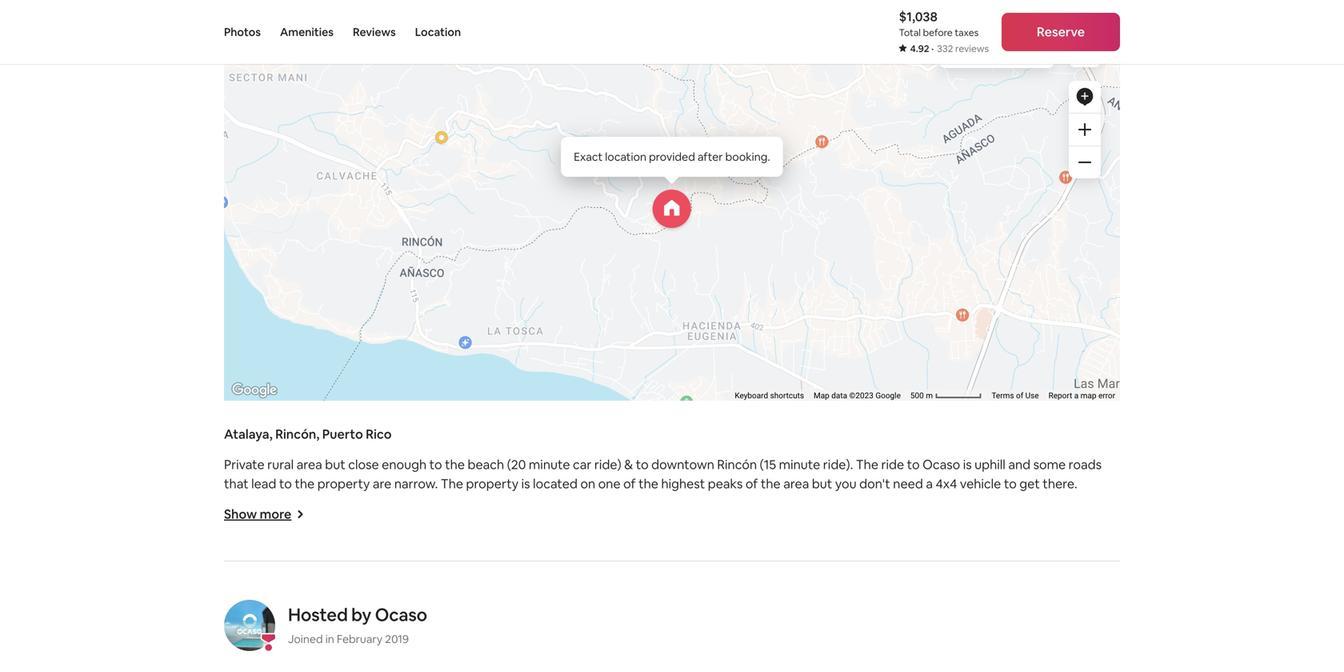 Task type: locate. For each thing, give the bounding box(es) containing it.
total
[[899, 26, 921, 39]]

shortcuts
[[771, 391, 805, 401]]

photos button
[[224, 0, 261, 64]]

0 horizontal spatial but
[[325, 457, 346, 473]]

0 horizontal spatial property
[[318, 476, 370, 492]]

but left you
[[812, 476, 833, 492]]

the up don't
[[856, 457, 879, 473]]

©2023
[[850, 391, 874, 401]]

is down (20
[[522, 476, 530, 492]]

february
[[337, 632, 383, 647]]

google
[[876, 391, 901, 401]]

0 horizontal spatial area
[[297, 457, 322, 473]]

the
[[856, 457, 879, 473], [441, 476, 463, 492]]

is left uphill
[[964, 457, 972, 473]]

1 horizontal spatial but
[[812, 476, 833, 492]]

of down &
[[624, 476, 636, 492]]

but left close
[[325, 457, 346, 473]]

1 horizontal spatial of
[[746, 476, 758, 492]]

get
[[1020, 476, 1040, 492]]

1 vertical spatial a
[[926, 476, 933, 492]]

1 horizontal spatial ocaso
[[923, 457, 961, 473]]

&
[[625, 457, 633, 473]]

the down (15
[[761, 476, 781, 492]]

is
[[964, 457, 972, 473], [522, 476, 530, 492]]

more
[[260, 506, 292, 523]]

reserve button
[[1002, 13, 1121, 51]]

need
[[894, 476, 924, 492]]

and
[[1009, 457, 1031, 473]]

1 vertical spatial is
[[522, 476, 530, 492]]

0 vertical spatial but
[[325, 457, 346, 473]]

area left you
[[784, 476, 810, 492]]

keyboard shortcuts button
[[735, 390, 805, 401]]

minute right (15
[[779, 457, 821, 473]]

0 horizontal spatial is
[[522, 476, 530, 492]]

2019
[[385, 632, 409, 647]]

by
[[351, 604, 372, 627]]

reviews button
[[353, 0, 396, 64]]

are
[[373, 476, 392, 492]]

a left 4x4
[[926, 476, 933, 492]]

1 horizontal spatial is
[[964, 457, 972, 473]]

keyboard
[[735, 391, 769, 401]]

property
[[318, 476, 370, 492], [466, 476, 519, 492]]

0 horizontal spatial the
[[441, 476, 463, 492]]

hosted by ocaso joined in february 2019
[[288, 604, 427, 647]]

there.
[[1043, 476, 1078, 492]]

1 vertical spatial area
[[784, 476, 810, 492]]

to
[[430, 457, 442, 473], [636, 457, 649, 473], [907, 457, 920, 473], [279, 476, 292, 492], [1004, 476, 1017, 492]]

a left map
[[1075, 391, 1079, 401]]

500 m button
[[906, 390, 987, 401]]

of down rincón
[[746, 476, 758, 492]]

error
[[1099, 391, 1116, 401]]

0 vertical spatial area
[[297, 457, 322, 473]]

minute up located
[[529, 457, 570, 473]]

ocaso is a superhost. learn more about ocaso. image
[[224, 600, 275, 652], [224, 600, 275, 652]]

one
[[599, 476, 621, 492]]

joined
[[288, 632, 323, 647]]

2 property from the left
[[466, 476, 519, 492]]

1 horizontal spatial the
[[856, 457, 879, 473]]

show more button
[[224, 506, 304, 523]]

car
[[573, 457, 592, 473]]

amenities button
[[280, 0, 334, 64]]

ride)
[[595, 457, 622, 473]]

add a place to the map image
[[1076, 87, 1095, 106]]

ocaso inside "hosted by ocaso joined in february 2019"
[[375, 604, 427, 627]]

of
[[1017, 391, 1024, 401], [624, 476, 636, 492], [746, 476, 758, 492]]

area right rural
[[297, 457, 322, 473]]

0 vertical spatial ocaso
[[923, 457, 961, 473]]

1 vertical spatial ocaso
[[375, 604, 427, 627]]

1 vertical spatial the
[[441, 476, 463, 492]]

a
[[1075, 391, 1079, 401], [926, 476, 933, 492]]

taxes
[[955, 26, 979, 39]]

enough
[[382, 457, 427, 473]]

rico
[[366, 426, 392, 443]]

1 horizontal spatial property
[[466, 476, 519, 492]]

0 horizontal spatial minute
[[529, 457, 570, 473]]

1 minute from the left
[[529, 457, 570, 473]]

puerto
[[322, 426, 363, 443]]

0 horizontal spatial a
[[926, 476, 933, 492]]

property down beach
[[466, 476, 519, 492]]

0 vertical spatial is
[[964, 457, 972, 473]]

report a map error
[[1049, 391, 1116, 401]]

private
[[224, 457, 265, 473]]

minute
[[529, 457, 570, 473], [779, 457, 821, 473]]

the right narrow.
[[441, 476, 463, 492]]

area
[[297, 457, 322, 473], [784, 476, 810, 492]]

vehicle
[[961, 476, 1002, 492]]

of left use at right bottom
[[1017, 391, 1024, 401]]

1 property from the left
[[318, 476, 370, 492]]

ocaso
[[923, 457, 961, 473], [375, 604, 427, 627]]

amenities
[[280, 25, 334, 39]]

the right lead
[[295, 476, 315, 492]]

public
[[975, 46, 1007, 60]]

but
[[325, 457, 346, 473], [812, 476, 833, 492]]

peaks
[[708, 476, 743, 492]]

rural
[[267, 457, 294, 473]]

close
[[348, 457, 379, 473]]

ocaso up 2019
[[375, 604, 427, 627]]

private rural area but close enough to the beach (20 minute car ride) & to downtown rincón (15 minute ride). the ride to ocaso is uphill and some roads that lead to the property are narrow. the property is located on one of the highest peaks of the area but you don't need a 4x4 vehicle to get there.
[[224, 457, 1102, 492]]

1 horizontal spatial minute
[[779, 457, 821, 473]]

public transit
[[975, 46, 1045, 60]]

roads
[[1069, 457, 1102, 473]]

0 horizontal spatial ocaso
[[375, 604, 427, 627]]

rincón,
[[275, 426, 320, 443]]

terms
[[992, 391, 1015, 401]]

data
[[832, 391, 848, 401]]

ocaso inside the private rural area but close enough to the beach (20 minute car ride) & to downtown rincón (15 minute ride). the ride to ocaso is uphill and some roads that lead to the property are narrow. the property is located on one of the highest peaks of the area but you don't need a 4x4 vehicle to get there.
[[923, 457, 961, 473]]

ocaso up 4x4
[[923, 457, 961, 473]]

332
[[937, 42, 954, 55]]

0 horizontal spatial of
[[624, 476, 636, 492]]

show
[[224, 506, 257, 523]]

terms of use
[[992, 391, 1040, 401]]

property down close
[[318, 476, 370, 492]]

1 horizontal spatial a
[[1075, 391, 1079, 401]]

location
[[415, 25, 461, 39]]



Task type: vqa. For each thing, say whether or not it's contained in the screenshot.
THE OUR
no



Task type: describe. For each thing, give the bounding box(es) containing it.
$1,038
[[899, 8, 938, 25]]

google image
[[228, 380, 281, 401]]

map data ©2023 google
[[814, 391, 901, 401]]

that
[[224, 476, 249, 492]]

reserve
[[1037, 24, 1086, 40]]

keyboard shortcuts
[[735, 391, 805, 401]]

don't
[[860, 476, 891, 492]]

use
[[1026, 391, 1040, 401]]

1 vertical spatial but
[[812, 476, 833, 492]]

the left highest
[[639, 476, 659, 492]]

you
[[836, 476, 857, 492]]

to up need
[[907, 457, 920, 473]]

atalaya, rincón, puerto rico
[[224, 426, 392, 443]]

drag pegman onto the map to open street view image
[[1069, 35, 1101, 67]]

transit
[[1009, 46, 1045, 60]]

uphill
[[975, 457, 1006, 473]]

reviews
[[956, 42, 989, 55]]

to right &
[[636, 457, 649, 473]]

report
[[1049, 391, 1073, 401]]

2 horizontal spatial of
[[1017, 391, 1024, 401]]

0 vertical spatial the
[[856, 457, 879, 473]]

the left beach
[[445, 457, 465, 473]]

location button
[[415, 0, 461, 64]]

before
[[923, 26, 953, 39]]

·
[[932, 42, 934, 55]]

your stay location, map pin image
[[653, 190, 691, 228]]

report a map error link
[[1049, 391, 1116, 401]]

1 horizontal spatial area
[[784, 476, 810, 492]]

500
[[911, 391, 924, 401]]

$1,038 total before taxes
[[899, 8, 979, 39]]

4.92 · 332 reviews
[[911, 42, 989, 55]]

0 vertical spatial a
[[1075, 391, 1079, 401]]

lead
[[251, 476, 276, 492]]

to down rural
[[279, 476, 292, 492]]

located
[[533, 476, 578, 492]]

zoom out image
[[1079, 156, 1092, 169]]

map
[[814, 391, 830, 401]]

narrow.
[[395, 476, 438, 492]]

google map
showing 5 points of interest. region
[[54, 0, 1283, 593]]

(20
[[507, 457, 526, 473]]

to up narrow.
[[430, 457, 442, 473]]

a inside the private rural area but close enough to the beach (20 minute car ride) & to downtown rincón (15 minute ride). the ride to ocaso is uphill and some roads that lead to the property are narrow. the property is located on one of the highest peaks of the area but you don't need a 4x4 vehicle to get there.
[[926, 476, 933, 492]]

terms of use link
[[992, 391, 1040, 401]]

in
[[326, 632, 334, 647]]

highest
[[662, 476, 705, 492]]

on
[[581, 476, 596, 492]]

reviews
[[353, 25, 396, 39]]

(15
[[760, 457, 777, 473]]

ride).
[[824, 457, 854, 473]]

m
[[926, 391, 933, 401]]

zoom in image
[[1079, 123, 1092, 136]]

map
[[1081, 391, 1097, 401]]

ride
[[882, 457, 905, 473]]

2 minute from the left
[[779, 457, 821, 473]]

4x4
[[936, 476, 958, 492]]

atalaya,
[[224, 426, 273, 443]]

rincón
[[718, 457, 757, 473]]

500 m
[[911, 391, 935, 401]]

beach
[[468, 457, 504, 473]]

4.92
[[911, 42, 930, 55]]

hosted
[[288, 604, 348, 627]]

some
[[1034, 457, 1066, 473]]

downtown
[[652, 457, 715, 473]]

photos
[[224, 25, 261, 39]]

to left get
[[1004, 476, 1017, 492]]

show more
[[224, 506, 292, 523]]



